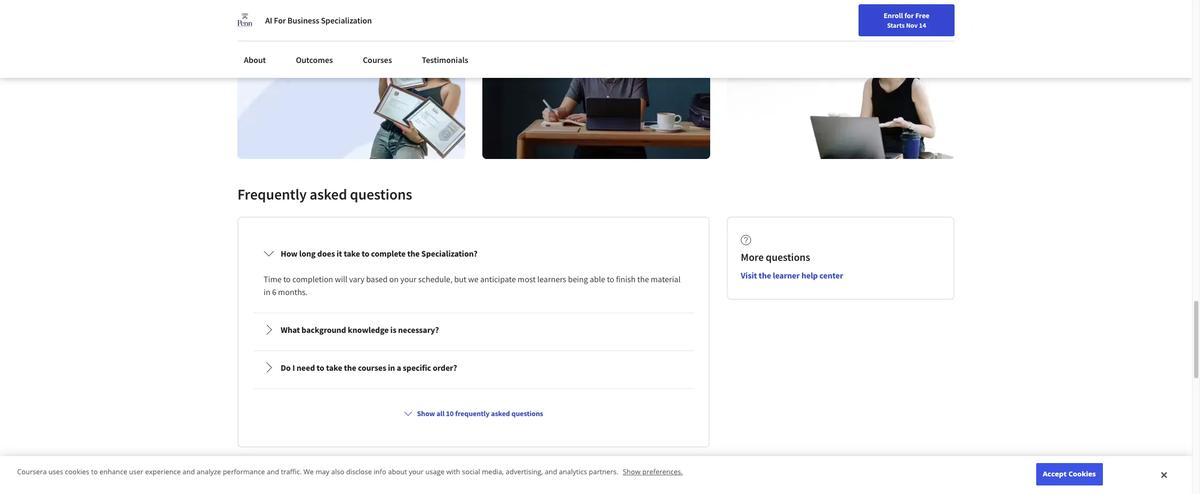 Task type: vqa. For each thing, say whether or not it's contained in the screenshot.
bottom take
yes



Task type: describe. For each thing, give the bounding box(es) containing it.
long
[[299, 248, 316, 259]]

media,
[[482, 467, 504, 477]]

may
[[316, 467, 329, 477]]

testimonials
[[422, 54, 468, 65]]

nov
[[906, 21, 918, 29]]

courses
[[358, 362, 386, 373]]

the left 'courses' at the left bottom of the page
[[344, 362, 356, 373]]

partners.
[[589, 467, 618, 477]]

accept cookies button
[[1036, 463, 1103, 486]]

frequently
[[455, 409, 490, 418]]

on
[[389, 274, 399, 284]]

time
[[264, 274, 282, 284]]

enhance
[[100, 467, 127, 477]]

will
[[335, 274, 348, 284]]

a
[[397, 362, 401, 373]]

all
[[437, 409, 445, 418]]

collapsed list
[[251, 235, 696, 494]]

preferences.
[[642, 467, 683, 477]]

complete
[[371, 248, 406, 259]]

visit the learner help center
[[741, 270, 843, 281]]

schedule,
[[418, 274, 453, 284]]

ai
[[265, 15, 272, 26]]

help
[[802, 270, 818, 281]]

material
[[651, 274, 681, 284]]

testimonials link
[[416, 48, 475, 72]]

is
[[390, 324, 397, 335]]

specialization?
[[421, 248, 478, 259]]

1 vertical spatial your
[[409, 467, 424, 477]]

time to completion will vary based on your schedule, but we anticipate most learners being able to finish the material in 6 months.
[[264, 274, 682, 297]]

your inside time to completion will vary based on your schedule, but we anticipate most learners being able to finish the material in 6 months.
[[400, 274, 417, 284]]

asked inside dropdown button
[[491, 409, 510, 418]]

courses link
[[356, 48, 398, 72]]

what background knowledge is necessary? button
[[255, 315, 692, 345]]

enroll for free starts nov 14
[[884, 11, 930, 29]]

10
[[446, 409, 454, 418]]

background
[[302, 324, 346, 335]]

3 and from the left
[[545, 467, 557, 477]]

being
[[568, 274, 588, 284]]

show preferences. link
[[623, 467, 683, 477]]

questions inside dropdown button
[[512, 409, 543, 418]]

learners
[[537, 274, 566, 284]]

about
[[244, 54, 266, 65]]

what
[[281, 324, 300, 335]]

frequently
[[237, 185, 307, 204]]

take for it
[[344, 248, 360, 259]]

how long does it take to complete the specialization? button
[[255, 239, 692, 268]]

more questions
[[741, 250, 810, 264]]

how long does it take to complete the specialization?
[[281, 248, 478, 259]]

to inside do i need to take the courses in a specific order? dropdown button
[[317, 362, 324, 373]]

vary
[[349, 274, 365, 284]]

1 and from the left
[[183, 467, 195, 477]]

show all 10 frequently asked questions
[[417, 409, 543, 418]]

in inside time to completion will vary based on your schedule, but we anticipate most learners being able to finish the material in 6 months.
[[264, 287, 270, 297]]

also
[[331, 467, 344, 477]]

experience
[[145, 467, 181, 477]]

analytics
[[559, 467, 587, 477]]

coursera uses cookies to enhance user experience and analyze performance and traffic. we may also disclose info about your usage with social media, advertising, and analytics partners. show preferences.
[[17, 467, 683, 477]]

able
[[590, 274, 605, 284]]

14
[[919, 21, 926, 29]]

0 vertical spatial asked
[[310, 185, 347, 204]]

the right visit
[[759, 270, 771, 281]]

does
[[317, 248, 335, 259]]

do i need to take the courses in a specific order?
[[281, 362, 457, 373]]

business
[[288, 15, 319, 26]]

outcomes link
[[289, 48, 339, 72]]

info
[[374, 467, 386, 477]]

for
[[274, 15, 286, 26]]

visit the learner help center link
[[741, 270, 843, 281]]

traffic.
[[281, 467, 302, 477]]

but
[[454, 274, 467, 284]]

university of pennsylvania image
[[237, 13, 252, 28]]

user
[[129, 467, 143, 477]]

specialization
[[321, 15, 372, 26]]

cookies
[[65, 467, 89, 477]]



Task type: locate. For each thing, give the bounding box(es) containing it.
starts
[[887, 21, 905, 29]]

your
[[400, 274, 417, 284], [409, 467, 424, 477]]

frequently asked questions
[[237, 185, 412, 204]]

show inside dropdown button
[[417, 409, 435, 418]]

to right able
[[607, 274, 614, 284]]

accept
[[1043, 469, 1067, 479]]

2 and from the left
[[267, 467, 279, 477]]

0 horizontal spatial show
[[417, 409, 435, 418]]

and left traffic.
[[267, 467, 279, 477]]

to right need
[[317, 362, 324, 373]]

advertising,
[[506, 467, 543, 477]]

it
[[337, 248, 342, 259]]

analyze
[[197, 467, 221, 477]]

with
[[446, 467, 460, 477]]

2 horizontal spatial questions
[[766, 250, 810, 264]]

to up months. at the left bottom of page
[[283, 274, 291, 284]]

the right finish on the bottom
[[637, 274, 649, 284]]

your right on
[[400, 274, 417, 284]]

1 vertical spatial in
[[388, 362, 395, 373]]

disclose
[[346, 467, 372, 477]]

the
[[407, 248, 420, 259], [759, 270, 771, 281], [637, 274, 649, 284], [344, 362, 356, 373]]

outcomes
[[296, 54, 333, 65]]

to right cookies
[[91, 467, 98, 477]]

0 vertical spatial your
[[400, 274, 417, 284]]

finish
[[616, 274, 636, 284]]

0 vertical spatial take
[[344, 248, 360, 259]]

in left the a
[[388, 362, 395, 373]]

show left all
[[417, 409, 435, 418]]

to inside how long does it take to complete the specialization? dropdown button
[[362, 248, 369, 259]]

take
[[344, 248, 360, 259], [326, 362, 342, 373]]

knowledge
[[348, 324, 389, 335]]

about link
[[237, 48, 272, 72]]

take right need
[[326, 362, 342, 373]]

free
[[916, 11, 930, 20]]

we
[[468, 274, 479, 284]]

footer
[[0, 473, 1192, 494]]

to left the complete on the bottom
[[362, 248, 369, 259]]

0 vertical spatial questions
[[350, 185, 412, 204]]

and
[[183, 467, 195, 477], [267, 467, 279, 477], [545, 467, 557, 477]]

learner
[[773, 270, 800, 281]]

need
[[297, 362, 315, 373]]

1 horizontal spatial take
[[344, 248, 360, 259]]

and left analytics at the bottom
[[545, 467, 557, 477]]

in
[[264, 287, 270, 297], [388, 362, 395, 373]]

anticipate
[[480, 274, 516, 284]]

1 horizontal spatial in
[[388, 362, 395, 373]]

order?
[[433, 362, 457, 373]]

social
[[462, 467, 480, 477]]

center
[[820, 270, 843, 281]]

questions
[[350, 185, 412, 204], [766, 250, 810, 264], [512, 409, 543, 418]]

0 vertical spatial in
[[264, 287, 270, 297]]

show right partners.
[[623, 467, 641, 477]]

enroll
[[884, 11, 903, 20]]

show all 10 frequently asked questions button
[[400, 404, 548, 423]]

take right the it
[[344, 248, 360, 259]]

based
[[366, 274, 388, 284]]

about
[[388, 467, 407, 477]]

ai for business specialization
[[265, 15, 372, 26]]

1 vertical spatial questions
[[766, 250, 810, 264]]

usage
[[426, 467, 445, 477]]

0 horizontal spatial questions
[[350, 185, 412, 204]]

and left analyze
[[183, 467, 195, 477]]

completion
[[292, 274, 333, 284]]

coursera
[[17, 467, 47, 477]]

1 vertical spatial asked
[[491, 409, 510, 418]]

visit
[[741, 270, 757, 281]]

1 horizontal spatial and
[[267, 467, 279, 477]]

necessary?
[[398, 324, 439, 335]]

most
[[518, 274, 536, 284]]

the right the complete on the bottom
[[407, 248, 420, 259]]

accept cookies
[[1043, 469, 1096, 479]]

courses
[[363, 54, 392, 65]]

in left 6
[[264, 287, 270, 297]]

None search field
[[152, 7, 408, 28]]

0 horizontal spatial and
[[183, 467, 195, 477]]

do
[[281, 362, 291, 373]]

months.
[[278, 287, 308, 297]]

1 horizontal spatial show
[[623, 467, 641, 477]]

asked
[[310, 185, 347, 204], [491, 409, 510, 418]]

specific
[[403, 362, 431, 373]]

uses
[[48, 467, 63, 477]]

0 horizontal spatial in
[[264, 287, 270, 297]]

2 vertical spatial questions
[[512, 409, 543, 418]]

how
[[281, 248, 298, 259]]

show
[[417, 409, 435, 418], [623, 467, 641, 477]]

the inside time to completion will vary based on your schedule, but we anticipate most learners being able to finish the material in 6 months.
[[637, 274, 649, 284]]

1 horizontal spatial asked
[[491, 409, 510, 418]]

in inside dropdown button
[[388, 362, 395, 373]]

to
[[362, 248, 369, 259], [283, 274, 291, 284], [607, 274, 614, 284], [317, 362, 324, 373], [91, 467, 98, 477]]

6
[[272, 287, 276, 297]]

what background knowledge is necessary?
[[281, 324, 439, 335]]

0 vertical spatial show
[[417, 409, 435, 418]]

1 vertical spatial show
[[623, 467, 641, 477]]

your right 'about'
[[409, 467, 424, 477]]

performance
[[223, 467, 265, 477]]

0 horizontal spatial asked
[[310, 185, 347, 204]]

1 vertical spatial take
[[326, 362, 342, 373]]

i
[[292, 362, 295, 373]]

take for to
[[326, 362, 342, 373]]

cookies
[[1069, 469, 1096, 479]]

for
[[905, 11, 914, 20]]

do i need to take the courses in a specific order? button
[[255, 353, 692, 383]]

we
[[304, 467, 314, 477]]

more
[[741, 250, 764, 264]]

0 horizontal spatial take
[[326, 362, 342, 373]]

2 horizontal spatial and
[[545, 467, 557, 477]]

1 horizontal spatial questions
[[512, 409, 543, 418]]



